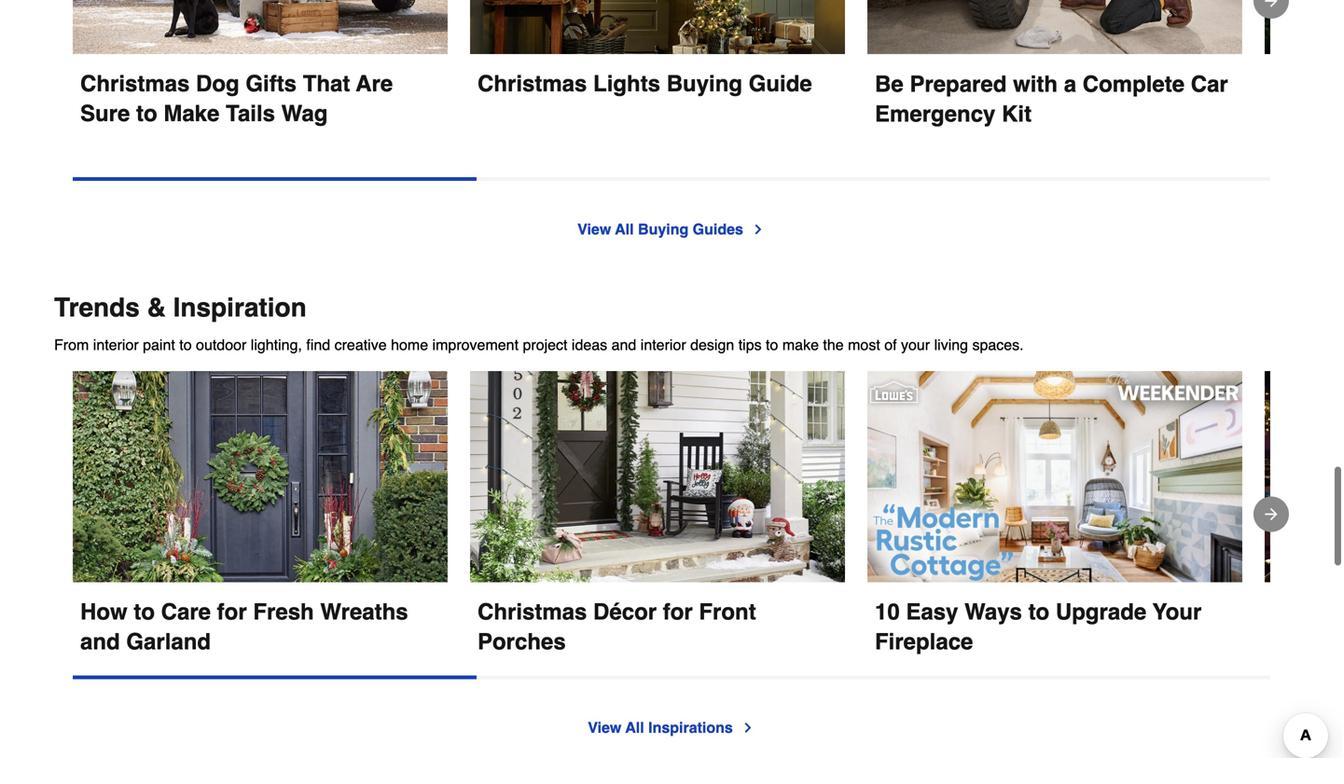 Task type: describe. For each thing, give the bounding box(es) containing it.
from
[[54, 336, 89, 354]]

to right the paint
[[179, 336, 192, 354]]

trends
[[54, 293, 140, 323]]

be
[[875, 72, 904, 97]]

car
[[1191, 72, 1229, 97]]

buying for all
[[638, 221, 689, 238]]

christmas for christmas lights buying guide
[[478, 71, 587, 97]]

christmas lights buying guide
[[478, 71, 812, 97]]

a front porch decorated with holiday garland, string lights and a red and green welcome mat. image
[[470, 371, 845, 583]]

upgrade
[[1056, 599, 1147, 625]]

trends & inspiration
[[54, 293, 307, 323]]

0 vertical spatial and
[[612, 336, 637, 354]]

arrow right image
[[1262, 0, 1281, 10]]

most
[[848, 336, 881, 354]]

all for buying
[[615, 221, 634, 238]]

view all buying guides link
[[578, 218, 766, 241]]

scrollbar for garland
[[73, 676, 477, 680]]

of
[[885, 336, 897, 354]]

emergency
[[875, 101, 996, 127]]

fresh
[[253, 599, 314, 625]]

care
[[161, 599, 211, 625]]

tails
[[226, 101, 275, 127]]

how
[[80, 599, 128, 625]]

christmas dog gifts that are sure to make tails wag link
[[73, 0, 448, 129]]

complete
[[1083, 72, 1185, 97]]

how to care for fresh wreaths and garland link
[[73, 371, 448, 657]]

all for inspirations
[[626, 719, 644, 737]]

a man in a striped blue and white t-shirt fixing a tire. image
[[868, 0, 1243, 55]]

1 interior from the left
[[93, 336, 139, 354]]

design
[[691, 336, 735, 354]]

sure
[[80, 101, 130, 127]]

ideas
[[572, 336, 608, 354]]

make
[[164, 101, 220, 127]]

christmas lights buying guide link
[[470, 0, 845, 99]]

christmas dog gifts that are sure to make tails wag
[[80, 71, 399, 127]]

spaces.
[[973, 336, 1024, 354]]

and inside how to care for fresh wreaths and garland
[[80, 629, 120, 655]]

wag
[[281, 101, 328, 127]]

10 easy ways to upgrade your fireplace link
[[868, 371, 1243, 657]]

prepared
[[910, 72, 1007, 97]]



Task type: locate. For each thing, give the bounding box(es) containing it.
1 horizontal spatial for
[[663, 599, 693, 625]]

christmas inside christmas dog gifts that are sure to make tails wag
[[80, 71, 190, 97]]

christmas
[[80, 71, 190, 97], [478, 71, 587, 97], [478, 599, 587, 625]]

porches
[[478, 629, 566, 655]]

scrollbar down tails
[[73, 177, 477, 181]]

arrow right image
[[1262, 505, 1281, 524]]

that
[[303, 71, 350, 97]]

chevron right image inside view all buying guides link
[[751, 222, 766, 237]]

scrollbar
[[73, 177, 477, 181], [73, 676, 477, 680]]

chevron right image for view all inspirations
[[741, 721, 756, 736]]

your
[[901, 336, 930, 354]]

how to care for fresh wreaths and garland
[[80, 599, 415, 655]]

a
[[1064, 72, 1077, 97]]

to inside 10 easy ways to upgrade your fireplace
[[1029, 599, 1050, 625]]

a black lab with a bow on its neck in front of a red pick up truck. image
[[73, 0, 448, 55]]

with
[[1013, 72, 1058, 97]]

1 vertical spatial all
[[626, 719, 644, 737]]

and down how
[[80, 629, 120, 655]]

chevron right image inside view all inspirations 'link'
[[741, 721, 756, 736]]

paint
[[143, 336, 175, 354]]

the
[[823, 336, 844, 354]]

view inside 'link'
[[588, 719, 622, 737]]

for inside christmas décor for front porches
[[663, 599, 693, 625]]

0 horizontal spatial for
[[217, 599, 247, 625]]

view all inspirations link
[[588, 717, 756, 739]]

make
[[783, 336, 819, 354]]

christmas décor for front porches link
[[470, 371, 845, 657]]

view all inspirations
[[588, 719, 733, 737]]

2 scrollbar from the top
[[73, 676, 477, 680]]

inspiration
[[173, 293, 307, 323]]

front
[[699, 599, 756, 625]]

1 for from the left
[[217, 599, 247, 625]]

improvement
[[432, 336, 519, 354]]

all inside view all inspirations 'link'
[[626, 719, 644, 737]]

interior
[[93, 336, 139, 354], [641, 336, 686, 354]]

christmas for christmas décor for front porches
[[478, 599, 587, 625]]

to up garland
[[134, 599, 155, 625]]

chevron right image right inspirations
[[741, 721, 756, 736]]

christmas inside christmas décor for front porches
[[478, 599, 587, 625]]

home
[[391, 336, 428, 354]]

a home entryway decorated for christmas with lighted wreath, garland, and a prelit christmas tree. image
[[470, 0, 845, 55]]

1 horizontal spatial interior
[[641, 336, 686, 354]]

chevron right image
[[751, 222, 766, 237], [741, 721, 756, 736]]

be prepared with a complete car emergency kit
[[875, 72, 1235, 127]]

project
[[523, 336, 568, 354]]

a city apartment decorated with a christmas tree, lighted garland and candles. image
[[1265, 371, 1344, 583]]

for inside how to care for fresh wreaths and garland
[[217, 599, 247, 625]]

scrollbar down how to care for fresh wreaths and garland
[[73, 676, 477, 680]]

décor
[[593, 599, 657, 625]]

10 easy ways to upgrade your fireplace
[[875, 599, 1208, 655]]

interior left the design
[[641, 336, 686, 354]]

to right sure
[[136, 101, 157, 127]]

scrollbar for make
[[73, 177, 477, 181]]

buying
[[667, 71, 743, 97], [638, 221, 689, 238]]

buying left 'guides'
[[638, 221, 689, 238]]

for right care
[[217, 599, 247, 625]]

fireplace
[[875, 629, 974, 655]]

lights
[[593, 71, 661, 97]]

view for view all buying guides
[[578, 221, 611, 238]]

garland
[[126, 629, 211, 655]]

2 for from the left
[[663, 599, 693, 625]]

gifts
[[246, 71, 297, 97]]

your
[[1153, 599, 1202, 625]]

dog
[[196, 71, 240, 97]]

1 vertical spatial chevron right image
[[741, 721, 756, 736]]

0 vertical spatial chevron right image
[[751, 222, 766, 237]]

episode of the weekender: the modern rustic cottage image
[[868, 371, 1243, 583]]

find
[[306, 336, 330, 354]]

buying for lights
[[667, 71, 743, 97]]

1 scrollbar from the top
[[73, 177, 477, 181]]

to inside christmas dog gifts that are sure to make tails wag
[[136, 101, 157, 127]]

chevron right image for view all buying guides
[[751, 222, 766, 237]]

to inside how to care for fresh wreaths and garland
[[134, 599, 155, 625]]

christmas for christmas dog gifts that are sure to make tails wag
[[80, 71, 190, 97]]

to right tips
[[766, 336, 779, 354]]

lighting,
[[251, 336, 302, 354]]

1 horizontal spatial and
[[612, 336, 637, 354]]

1 vertical spatial and
[[80, 629, 120, 655]]

outdoor
[[196, 336, 247, 354]]

for
[[217, 599, 247, 625], [663, 599, 693, 625]]

1 vertical spatial view
[[588, 719, 622, 737]]

0 vertical spatial scrollbar
[[73, 177, 477, 181]]

for left the front
[[663, 599, 693, 625]]

and
[[612, 336, 637, 354], [80, 629, 120, 655]]

&
[[147, 293, 166, 323]]

to
[[136, 101, 157, 127], [179, 336, 192, 354], [766, 336, 779, 354], [134, 599, 155, 625], [1029, 599, 1050, 625]]

wreaths
[[320, 599, 408, 625]]

christmas décor for front porches
[[478, 599, 763, 655]]

1 vertical spatial buying
[[638, 221, 689, 238]]

a woman in a red plaid jacket shopping for a live christmas tree. image
[[1265, 0, 1344, 55]]

living
[[935, 336, 969, 354]]

and right ideas
[[612, 336, 637, 354]]

view all buying guides
[[578, 221, 744, 238]]

inspirations
[[649, 719, 733, 737]]

from interior paint to outdoor lighting, find creative home improvement project ideas and interior design tips to make the most of your living spaces.
[[54, 336, 1024, 354]]

0 horizontal spatial and
[[80, 629, 120, 655]]

guides
[[693, 221, 744, 238]]

chevron right image right 'guides'
[[751, 222, 766, 237]]

easy
[[906, 599, 959, 625]]

creative
[[335, 336, 387, 354]]

ways
[[965, 599, 1023, 625]]

all
[[615, 221, 634, 238], [626, 719, 644, 737]]

0 vertical spatial view
[[578, 221, 611, 238]]

a navy blue door on a brick home decorated with a fresh wreath and garland. image
[[73, 371, 448, 583]]

tips
[[739, 336, 762, 354]]

to right ways
[[1029, 599, 1050, 625]]

are
[[356, 71, 393, 97]]

0 vertical spatial buying
[[667, 71, 743, 97]]

1 vertical spatial scrollbar
[[73, 676, 477, 680]]

0 vertical spatial all
[[615, 221, 634, 238]]

view
[[578, 221, 611, 238], [588, 719, 622, 737]]

interior down trends
[[93, 336, 139, 354]]

10
[[875, 599, 900, 625]]

kit
[[1002, 101, 1032, 127]]

2 interior from the left
[[641, 336, 686, 354]]

buying down a home entryway decorated for christmas with lighted wreath, garland, and a prelit christmas tree. 'image'
[[667, 71, 743, 97]]

be prepared with a complete car emergency kit link
[[868, 0, 1243, 129]]

0 horizontal spatial interior
[[93, 336, 139, 354]]

all inside view all buying guides link
[[615, 221, 634, 238]]

view for view all inspirations
[[588, 719, 622, 737]]

guide
[[749, 71, 812, 97]]



Task type: vqa. For each thing, say whether or not it's contained in the screenshot.
"A home entryway decorated for Christmas with lighted wreath, garland, and a prelit Christmas tree." image at top
yes



